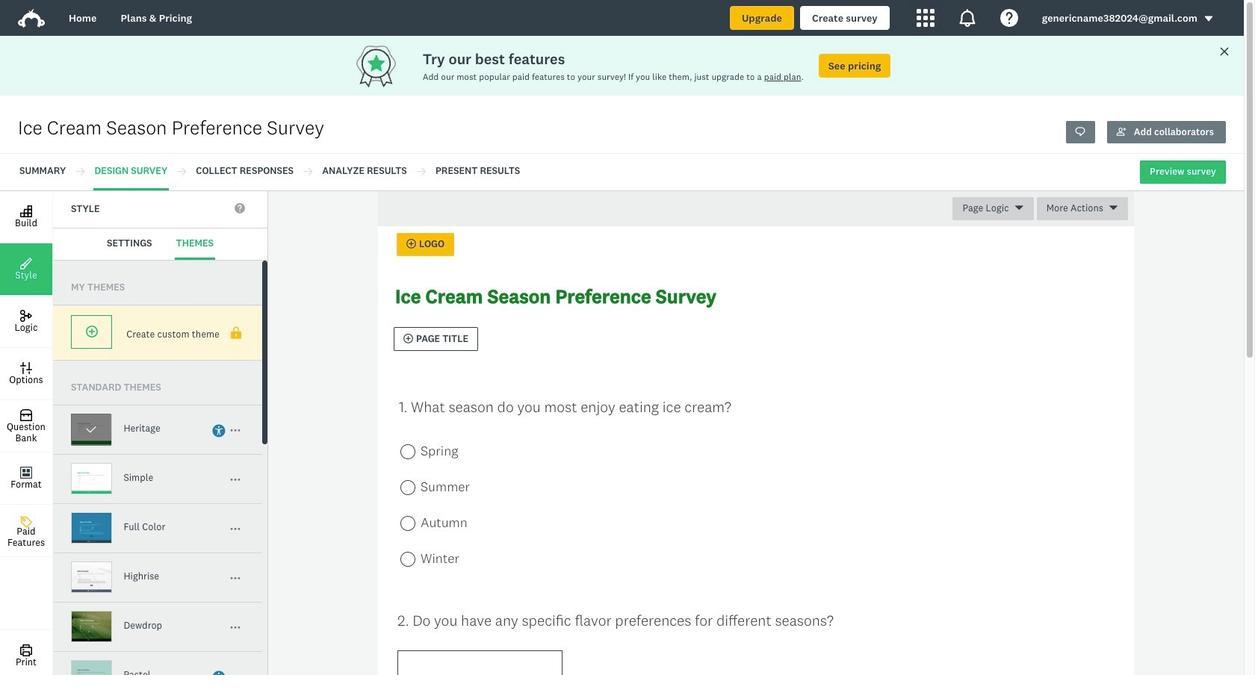 Task type: vqa. For each thing, say whether or not it's contained in the screenshot.
x image
no



Task type: describe. For each thing, give the bounding box(es) containing it.
2 products icon image from the left
[[958, 9, 976, 27]]

rewards image
[[353, 41, 423, 90]]

help icon image
[[1000, 9, 1018, 27]]

surveymonkey logo image
[[18, 9, 45, 28]]

1 products icon image from the left
[[916, 9, 934, 27]]



Task type: locate. For each thing, give the bounding box(es) containing it.
products icon image
[[916, 9, 934, 27], [958, 9, 976, 27]]

1 horizontal spatial products icon image
[[958, 9, 976, 27]]

None text field
[[397, 651, 563, 675]]

0 horizontal spatial products icon image
[[916, 9, 934, 27]]

dropdown arrow image
[[1204, 14, 1214, 24]]



